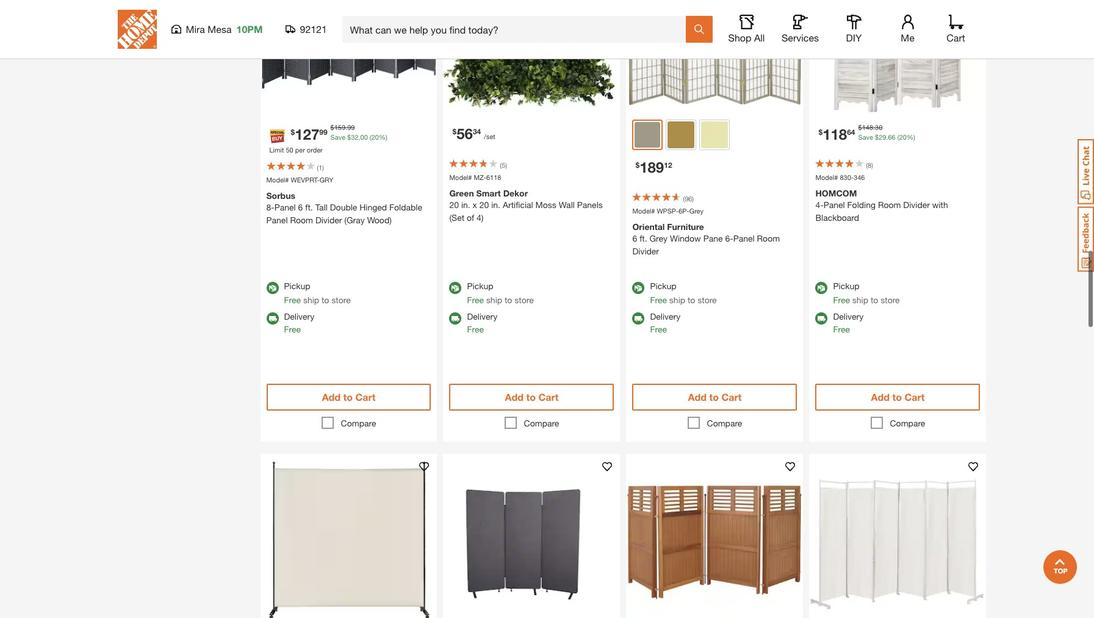 Task type: locate. For each thing, give the bounding box(es) containing it.
2 available for pickup image from the left
[[633, 282, 645, 295]]

compare
[[341, 419, 376, 429], [524, 419, 560, 429], [707, 419, 743, 429], [891, 419, 926, 429]]

add for homcom 4-panel folding room divider with blackboard
[[872, 392, 890, 403]]

1 horizontal spatial room
[[758, 234, 781, 244]]

mz-
[[474, 173, 487, 181]]

4 delivery free from the left
[[834, 312, 864, 335]]

ft. left 'tall'
[[306, 202, 313, 213]]

20 up (set
[[450, 200, 459, 210]]

99
[[348, 123, 355, 131], [320, 128, 328, 137]]

6118
[[487, 173, 502, 181]]

folding
[[848, 200, 876, 210]]

divider
[[904, 200, 931, 210], [316, 215, 342, 226], [633, 246, 660, 257]]

What can we help you find today? search field
[[350, 16, 685, 42]]

4 available shipping image from the left
[[816, 313, 828, 325]]

pickup
[[284, 281, 311, 292], [467, 281, 494, 292], [651, 281, 677, 292], [834, 281, 860, 292]]

)
[[506, 161, 507, 169], [872, 161, 874, 169], [323, 164, 324, 172], [693, 195, 694, 203]]

in.
[[462, 200, 471, 210], [492, 200, 501, 210]]

2 ship from the left
[[487, 295, 503, 306]]

store for in.
[[515, 295, 534, 306]]

0 horizontal spatial available for pickup image
[[450, 282, 462, 295]]

available for pickup image for available shipping icon associated with sorbus 8-panel 6 ft. tall double hinged foldable panel room divider (gray wood)
[[267, 282, 279, 295]]

$ 127 99
[[291, 126, 328, 143]]

$ 189 12
[[636, 159, 673, 176]]

1 ship from the left
[[303, 295, 319, 306]]

4 add to cart button from the left
[[816, 384, 981, 411]]

ship for 4-panel folding room divider with blackboard
[[853, 295, 869, 306]]

1 delivery from the left
[[284, 312, 315, 322]]

model# up sorbus on the top left
[[267, 176, 289, 184]]

0 vertical spatial grey
[[690, 207, 704, 215]]

4-panel folding room divider with blackboard image
[[810, 0, 987, 114]]

2 available for pickup image from the left
[[816, 282, 828, 295]]

available shipping image for homcom 4-panel folding room divider with blackboard
[[816, 313, 828, 325]]

panel right pane
[[734, 234, 755, 244]]

1 available for pickup image from the left
[[267, 282, 279, 295]]

cart for green smart dekor 20 in. x 20 in. artificial moss wall panels (set of 4)
[[539, 392, 559, 403]]

mesa
[[208, 23, 232, 35]]

shop all button
[[728, 15, 767, 44]]

model# up homcom
[[816, 173, 839, 181]]

divider down 'tall'
[[316, 215, 342, 226]]

in. left x
[[462, 200, 471, 210]]

divider inside homcom 4-panel folding room divider with blackboard
[[904, 200, 931, 210]]

6 down oriental
[[633, 234, 638, 244]]

compare for 20 in. x 20 in. artificial moss wall panels (set of 4)
[[524, 419, 560, 429]]

6ft single panel room divider with wheels rolling fabric partition privacy screen image
[[260, 455, 438, 619]]

free for available shipping icon for homcom 4-panel folding room divider with blackboard
[[834, 325, 851, 335]]

available shipping image
[[267, 313, 279, 325], [450, 313, 462, 325], [633, 313, 645, 325], [816, 313, 828, 325]]

1 vertical spatial divider
[[316, 215, 342, 226]]

available shipping image for green smart dekor 20 in. x 20 in. artificial moss wall panels (set of 4)
[[450, 313, 462, 325]]

all
[[755, 32, 765, 43]]

4 delivery from the left
[[834, 312, 864, 322]]

to
[[322, 295, 329, 306], [505, 295, 513, 306], [688, 295, 696, 306], [871, 295, 879, 306], [344, 392, 353, 403], [527, 392, 536, 403], [710, 392, 719, 403], [893, 392, 903, 403]]

delivery free for homcom 4-panel folding room divider with blackboard
[[834, 312, 864, 335]]

0 horizontal spatial available for pickup image
[[267, 282, 279, 295]]

50
[[286, 146, 294, 154]]

0 vertical spatial ft.
[[306, 202, 313, 213]]

available for pickup image
[[450, 282, 462, 295], [816, 282, 828, 295]]

$ inside '$ 189 12'
[[636, 161, 640, 170]]

1 delivery free from the left
[[284, 312, 315, 335]]

4 add from the left
[[872, 392, 890, 403]]

green smart dekor 20 in. x 20 in. artificial moss wall panels (set of 4)
[[450, 188, 603, 223]]

ship for 8-panel 6 ft. tall double hinged foldable panel room divider (gray wood)
[[303, 295, 319, 306]]

99 inside $ 127 99
[[320, 128, 328, 137]]

$ left the 00
[[348, 133, 351, 141]]

4 add to cart from the left
[[872, 392, 925, 403]]

20 right the 00
[[372, 133, 379, 141]]

99 up 32
[[348, 123, 355, 131]]

3 add to cart from the left
[[689, 392, 742, 403]]

per
[[295, 146, 305, 154]]

the home depot logo image
[[118, 10, 157, 49]]

room down sorbus on the top left
[[290, 215, 313, 226]]

2 %) from the left
[[907, 133, 916, 141]]

1 add to cart from the left
[[322, 392, 376, 403]]

99 left 159
[[320, 128, 328, 137]]

0 horizontal spatial ft.
[[306, 202, 313, 213]]

sorbus 8-panel 6 ft. tall double hinged foldable panel room divider (gray wood)
[[267, 191, 423, 226]]

panel
[[824, 200, 846, 210], [275, 202, 296, 213], [267, 215, 288, 226], [734, 234, 755, 244]]

2 delivery free from the left
[[467, 312, 498, 335]]

pickup free ship to store for 8-panel 6 ft. tall double hinged foldable panel room divider (gray wood)
[[284, 281, 351, 306]]

6 inside sorbus 8-panel 6 ft. tall double hinged foldable panel room divider (gray wood)
[[298, 202, 303, 213]]

panel down sorbus on the top left
[[275, 202, 296, 213]]

grey down ( 96 )
[[690, 207, 704, 215]]

2 pickup from the left
[[467, 281, 494, 292]]

5
[[502, 161, 506, 169]]

) for homcom
[[872, 161, 874, 169]]

1 vertical spatial room
[[290, 215, 313, 226]]

divider left with
[[904, 200, 931, 210]]

model# up oriental
[[633, 207, 655, 215]]

1 horizontal spatial available for pickup image
[[633, 282, 645, 295]]

ivory image
[[702, 121, 729, 148]]

0 vertical spatial room
[[879, 200, 902, 210]]

1 store from the left
[[332, 295, 351, 306]]

0 vertical spatial 6
[[298, 202, 303, 213]]

( for ( 5 )
[[500, 161, 502, 169]]

pickup free ship to store
[[284, 281, 351, 306], [467, 281, 534, 306], [651, 281, 717, 306], [834, 281, 901, 306]]

free for available for pickup icon related to third available shipping icon
[[651, 295, 667, 306]]

store for hinged
[[332, 295, 351, 306]]

159
[[334, 123, 346, 131]]

) for sorbus
[[323, 164, 324, 172]]

4 compare from the left
[[891, 419, 926, 429]]

window
[[670, 234, 702, 244]]

live chat image
[[1078, 139, 1095, 205]]

2 compare from the left
[[524, 419, 560, 429]]

0 horizontal spatial grey
[[650, 234, 668, 244]]

divider inside sorbus 8-panel 6 ft. tall double hinged foldable panel room divider (gray wood)
[[316, 215, 342, 226]]

1 vertical spatial 6
[[633, 234, 638, 244]]

99 inside $ 159 . 99 save $ 32 . 00 ( 20 %) limit 50 per order
[[348, 123, 355, 131]]

8
[[868, 161, 872, 169]]

4 pickup from the left
[[834, 281, 860, 292]]

/set
[[484, 132, 496, 140]]

2 horizontal spatial divider
[[904, 200, 931, 210]]

2 available shipping image from the left
[[450, 313, 462, 325]]

store
[[332, 295, 351, 306], [515, 295, 534, 306], [698, 295, 717, 306], [881, 295, 901, 306]]

divider inside oriental furniture 6 ft. grey window pane 6-panel room divider
[[633, 246, 660, 257]]

2 add to cart button from the left
[[450, 384, 615, 411]]

0 horizontal spatial %)
[[379, 133, 388, 141]]

pickup for 4-panel folding room divider with blackboard
[[834, 281, 860, 292]]

%) right the 00
[[379, 133, 388, 141]]

3 add from the left
[[689, 392, 707, 403]]

1 vertical spatial grey
[[650, 234, 668, 244]]

panel down homcom
[[824, 200, 846, 210]]

1 available shipping image from the left
[[267, 313, 279, 325]]

grey down oriental
[[650, 234, 668, 244]]

0 horizontal spatial save
[[331, 133, 346, 141]]

1 add to cart button from the left
[[267, 384, 431, 411]]

grey
[[690, 207, 704, 215], [650, 234, 668, 244]]

3 delivery from the left
[[651, 312, 681, 322]]

0 vertical spatial divider
[[904, 200, 931, 210]]

12
[[665, 161, 673, 170]]

$
[[331, 123, 334, 131], [859, 123, 863, 131], [453, 127, 457, 136], [291, 128, 295, 137], [819, 128, 823, 137], [348, 133, 351, 141], [876, 133, 879, 141], [636, 161, 640, 170]]

0 horizontal spatial 6
[[298, 202, 303, 213]]

hinged
[[360, 202, 387, 213]]

0 horizontal spatial divider
[[316, 215, 342, 226]]

store for blackboard
[[881, 295, 901, 306]]

$ inside the $ 56 34 /set
[[453, 127, 457, 136]]

me button
[[889, 15, 928, 44]]

6 left 'tall'
[[298, 202, 303, 213]]

add to cart
[[322, 392, 376, 403], [505, 392, 559, 403], [689, 392, 742, 403], [872, 392, 925, 403]]

$ left 12
[[636, 161, 640, 170]]

ship for 20 in. x 20 in. artificial moss wall panels (set of 4)
[[487, 295, 503, 306]]

1 compare from the left
[[341, 419, 376, 429]]

2 vertical spatial divider
[[633, 246, 660, 257]]

room right folding
[[879, 200, 902, 210]]

4 store from the left
[[881, 295, 901, 306]]

me
[[901, 32, 915, 43]]

divider down oriental
[[633, 246, 660, 257]]

0 horizontal spatial in.
[[462, 200, 471, 210]]

model# wevprt-gry
[[267, 176, 334, 184]]

189
[[640, 159, 665, 176]]

1 pickup from the left
[[284, 281, 311, 292]]

2 add to cart from the left
[[505, 392, 559, 403]]

ft. down oriental
[[640, 234, 648, 244]]

4)
[[477, 213, 484, 223]]

blackboard
[[816, 213, 860, 223]]

homcom
[[816, 188, 858, 199]]

model# for sorbus
[[267, 176, 289, 184]]

64
[[848, 128, 856, 137]]

wpsp-
[[657, 207, 679, 215]]

2 delivery from the left
[[467, 312, 498, 322]]

20
[[372, 133, 379, 141], [900, 133, 907, 141], [450, 200, 459, 210], [480, 200, 489, 210]]

1 vertical spatial ft.
[[640, 234, 648, 244]]

1 horizontal spatial 6
[[633, 234, 638, 244]]

cart for sorbus 8-panel 6 ft. tall double hinged foldable panel room divider (gray wood)
[[356, 392, 376, 403]]

%)
[[379, 133, 388, 141], [907, 133, 916, 141]]

%) inside $ 159 . 99 save $ 32 . 00 ( 20 %) limit 50 per order
[[379, 133, 388, 141]]

gry
[[320, 176, 334, 184]]

add to cart for blackboard
[[872, 392, 925, 403]]

1 available for pickup image from the left
[[450, 282, 462, 295]]

2 pickup free ship to store from the left
[[467, 281, 534, 306]]

feedback link image
[[1078, 206, 1095, 272]]

$ down 30
[[876, 133, 879, 141]]

$ left '64'
[[819, 128, 823, 137]]

(
[[370, 133, 372, 141], [898, 133, 900, 141], [500, 161, 502, 169], [867, 161, 868, 169], [317, 164, 319, 172], [684, 195, 685, 203]]

$ left 34
[[453, 127, 457, 136]]

1 horizontal spatial %)
[[907, 133, 916, 141]]

6p-
[[679, 207, 690, 215]]

$ up "50"
[[291, 128, 295, 137]]

model#
[[450, 173, 472, 181], [816, 173, 839, 181], [267, 176, 289, 184], [633, 207, 655, 215]]

2 store from the left
[[515, 295, 534, 306]]

1 horizontal spatial in.
[[492, 200, 501, 210]]

20 right 66
[[900, 133, 907, 141]]

model# for green smart dekor
[[450, 173, 472, 181]]

available for pickup image
[[267, 282, 279, 295], [633, 282, 645, 295]]

save
[[331, 133, 346, 141], [859, 133, 874, 141]]

0 horizontal spatial room
[[290, 215, 313, 226]]

1 pickup free ship to store from the left
[[284, 281, 351, 306]]

2 horizontal spatial room
[[879, 200, 902, 210]]

29
[[879, 133, 887, 141]]

1 save from the left
[[331, 133, 346, 141]]

ship
[[303, 295, 319, 306], [487, 295, 503, 306], [670, 295, 686, 306], [853, 295, 869, 306]]

4 ship from the left
[[853, 295, 869, 306]]

available for pickup image for third available shipping icon
[[633, 282, 645, 295]]

3 available shipping image from the left
[[633, 313, 645, 325]]

room right 6-
[[758, 234, 781, 244]]

model# up green
[[450, 173, 472, 181]]

0 horizontal spatial 99
[[320, 128, 328, 137]]

3 compare from the left
[[707, 419, 743, 429]]

1 horizontal spatial divider
[[633, 246, 660, 257]]

add to cart for in.
[[505, 392, 559, 403]]

delivery
[[284, 312, 315, 322], [467, 312, 498, 322], [651, 312, 681, 322], [834, 312, 864, 322]]

save down 148
[[859, 133, 874, 141]]

1 horizontal spatial 99
[[348, 123, 355, 131]]

room inside homcom 4-panel folding room divider with blackboard
[[879, 200, 902, 210]]

delivery for 20 in. x 20 in. artificial moss wall panels (set of 4)
[[467, 312, 498, 322]]

panel inside homcom 4-panel folding room divider with blackboard
[[824, 200, 846, 210]]

%) right 66
[[907, 133, 916, 141]]

2 add from the left
[[505, 392, 524, 403]]

room
[[879, 200, 902, 210], [290, 215, 313, 226], [758, 234, 781, 244]]

1 horizontal spatial save
[[859, 133, 874, 141]]

2 vertical spatial room
[[758, 234, 781, 244]]

add
[[322, 392, 341, 403], [505, 392, 524, 403], [689, 392, 707, 403], [872, 392, 890, 403]]

in. down smart
[[492, 200, 501, 210]]

3 pickup from the left
[[651, 281, 677, 292]]

96
[[685, 195, 693, 203]]

1 %) from the left
[[379, 133, 388, 141]]

4 pickup free ship to store from the left
[[834, 281, 901, 306]]

moss
[[536, 200, 557, 210]]

1 horizontal spatial available for pickup image
[[816, 282, 828, 295]]

1 add from the left
[[322, 392, 341, 403]]

compare for 4-panel folding room divider with blackboard
[[891, 419, 926, 429]]

save down 159
[[331, 133, 346, 141]]

free for green smart dekor 20 in. x 20 in. artificial moss wall panels (set of 4) available shipping icon
[[467, 325, 484, 335]]

1 horizontal spatial ft.
[[640, 234, 648, 244]]

wood)
[[367, 215, 392, 226]]

add to cart button
[[267, 384, 431, 411], [450, 384, 615, 411], [633, 384, 798, 411], [816, 384, 981, 411]]

2 save from the left
[[859, 133, 874, 141]]



Task type: vqa. For each thing, say whether or not it's contained in the screenshot.
1 Answer
no



Task type: describe. For each thing, give the bounding box(es) containing it.
double
[[330, 202, 357, 213]]

save inside $ 159 . 99 save $ 32 . 00 ( 20 %) limit 50 per order
[[331, 133, 346, 141]]

20 right x
[[480, 200, 489, 210]]

3 ship from the left
[[670, 295, 686, 306]]

artificial
[[503, 200, 534, 210]]

148
[[863, 123, 874, 131]]

free for available for pickup image corresponding to 118
[[834, 295, 851, 306]]

gold image
[[668, 121, 695, 148]]

92121 button
[[285, 23, 328, 35]]

compare for 8-panel 6 ft. tall double hinged foldable panel room divider (gray wood)
[[341, 419, 376, 429]]

available shipping image for sorbus 8-panel 6 ft. tall double hinged foldable panel room divider (gray wood)
[[267, 313, 279, 325]]

30
[[876, 123, 883, 131]]

ft. inside oriental furniture 6 ft. grey window pane 6-panel room divider
[[640, 234, 648, 244]]

66
[[889, 133, 896, 141]]

room inside oriental furniture 6 ft. grey window pane 6-panel room divider
[[758, 234, 781, 244]]

oriental
[[633, 222, 665, 232]]

model# for homcom
[[816, 173, 839, 181]]

3 pickup free ship to store from the left
[[651, 281, 717, 306]]

pickup free ship to store for 20 in. x 20 in. artificial moss wall panels (set of 4)
[[467, 281, 534, 306]]

oriental furniture 6 ft. grey window pane 6-panel room divider
[[633, 222, 781, 257]]

(set
[[450, 213, 465, 223]]

shop
[[729, 32, 752, 43]]

32
[[351, 133, 359, 141]]

4-
[[816, 200, 824, 210]]

( 96 )
[[684, 195, 694, 203]]

34
[[473, 127, 481, 136]]

sorbus
[[267, 191, 296, 201]]

services button
[[781, 15, 820, 44]]

( for ( 96 )
[[684, 195, 685, 203]]

panel inside oriental furniture 6 ft. grey window pane 6-panel room divider
[[734, 234, 755, 244]]

1 horizontal spatial grey
[[690, 207, 704, 215]]

delivery for 4-panel folding room divider with blackboard
[[834, 312, 864, 322]]

1
[[319, 164, 323, 172]]

foldable
[[390, 202, 423, 213]]

$ 118 64 $ 148 . 30 save $ 29 . 66 ( 20 %)
[[819, 123, 916, 143]]

free for third available shipping icon
[[651, 325, 667, 335]]

127
[[295, 126, 320, 143]]

delivery free for sorbus 8-panel 6 ft. tall double hinged foldable panel room divider (gray wood)
[[284, 312, 315, 335]]

$ 56 34 /set
[[453, 125, 496, 142]]

3 add to cart button from the left
[[633, 384, 798, 411]]

grey inside oriental furniture 6 ft. grey window pane 6-panel room divider
[[650, 234, 668, 244]]

( 1 )
[[317, 164, 324, 172]]

add to cart button for in.
[[450, 384, 615, 411]]

$ 159 . 99 save $ 32 . 00 ( 20 %) limit 50 per order
[[270, 123, 388, 154]]

of
[[467, 213, 475, 223]]

6 ft. grey window pane 6-panel room divider image
[[627, 0, 804, 114]]

pickup for 8-panel 6 ft. tall double hinged foldable panel room divider (gray wood)
[[284, 281, 311, 292]]

(gray
[[345, 215, 365, 226]]

cart for homcom 4-panel folding room divider with blackboard
[[905, 392, 925, 403]]

available for pickup image for 56
[[450, 282, 462, 295]]

mira mesa 10pm
[[186, 23, 263, 35]]

model# mz-6118
[[450, 173, 502, 181]]

6 inside oriental furniture 6 ft. grey window pane 6-panel room divider
[[633, 234, 638, 244]]

add to cart button for blackboard
[[816, 384, 981, 411]]

save inside the $ 118 64 $ 148 . 30 save $ 29 . 66 ( 20 %)
[[859, 133, 874, 141]]

10pm
[[237, 23, 263, 35]]

2 in. from the left
[[492, 200, 501, 210]]

delivery for 8-panel 6 ft. tall double hinged foldable panel room divider (gray wood)
[[284, 312, 315, 322]]

shop all
[[729, 32, 765, 43]]

( inside the $ 118 64 $ 148 . 30 save $ 29 . 66 ( 20 %)
[[898, 133, 900, 141]]

8-
[[267, 202, 275, 213]]

20 inside the $ 118 64 $ 148 . 30 save $ 29 . 66 ( 20 %)
[[900, 133, 907, 141]]

panel down 8-
[[267, 215, 288, 226]]

( for ( 1 )
[[317, 164, 319, 172]]

6 ft. white 6-panel room divider image
[[810, 455, 987, 619]]

118
[[823, 126, 848, 143]]

diy
[[847, 32, 863, 43]]

44 in. tall teak-oil folding outdoor meranti wood privacy screen patio 4-panel room divider image
[[627, 455, 804, 619]]

x
[[473, 200, 477, 210]]

homcom 4-panel folding room divider with blackboard
[[816, 188, 949, 223]]

cart link
[[943, 15, 970, 44]]

add for sorbus 8-panel 6 ft. tall double hinged foldable panel room divider (gray wood)
[[322, 392, 341, 403]]

pickup for 20 in. x 20 in. artificial moss wall panels (set of 4)
[[467, 281, 494, 292]]

20 inside $ 159 . 99 save $ 32 . 00 ( 20 %) limit 50 per order
[[372, 133, 379, 141]]

model# wpsp-6p-grey
[[633, 207, 704, 215]]

order
[[307, 146, 323, 154]]

346
[[854, 173, 866, 181]]

pane
[[704, 234, 723, 244]]

3 delivery free from the left
[[651, 312, 681, 335]]

pickup free ship to store for 4-panel folding room divider with blackboard
[[834, 281, 901, 306]]

dekor
[[504, 188, 528, 199]]

add for green smart dekor 20 in. x 20 in. artificial moss wall panels (set of 4)
[[505, 392, 524, 403]]

diy button
[[835, 15, 874, 44]]

smart
[[477, 188, 501, 199]]

free for available shipping icon associated with sorbus 8-panel 6 ft. tall double hinged foldable panel room divider (gray wood) available for pickup icon
[[284, 295, 301, 306]]

delivery free for green smart dekor 20 in. x 20 in. artificial moss wall panels (set of 4)
[[467, 312, 498, 335]]

830-
[[841, 173, 854, 181]]

56
[[457, 125, 473, 142]]

6-
[[726, 234, 734, 244]]

green
[[450, 188, 474, 199]]

( for ( 8 )
[[867, 161, 868, 169]]

wall
[[559, 200, 575, 210]]

with
[[933, 200, 949, 210]]

add to cart button for hinged
[[267, 384, 431, 411]]

reclaim 66 in. slate gray 3-panel room divider image
[[444, 455, 621, 619]]

available for pickup image for 118
[[816, 282, 828, 295]]

8-panel 6 ft. tall double hinged foldable panel room divider (gray wood) image
[[260, 0, 438, 114]]

) for green smart dekor
[[506, 161, 507, 169]]

tall
[[315, 202, 328, 213]]

( inside $ 159 . 99 save $ 32 . 00 ( 20 %) limit 50 per order
[[370, 133, 372, 141]]

mira
[[186, 23, 205, 35]]

$ inside $ 127 99
[[291, 128, 295, 137]]

room inside sorbus 8-panel 6 ft. tall double hinged foldable panel room divider (gray wood)
[[290, 215, 313, 226]]

model# 830-346
[[816, 173, 866, 181]]

%) inside the $ 118 64 $ 148 . 30 save $ 29 . 66 ( 20 %)
[[907, 133, 916, 141]]

00
[[361, 133, 368, 141]]

limit
[[270, 146, 284, 154]]

1 in. from the left
[[462, 200, 471, 210]]

services
[[782, 32, 820, 43]]

( 8 )
[[867, 161, 874, 169]]

20 in. x 20 in. artificial moss wall panels (set of 4) image
[[444, 0, 621, 114]]

92121
[[300, 23, 327, 35]]

grey image
[[635, 122, 661, 148]]

wevprt-
[[291, 176, 320, 184]]

free for available shipping icon associated with sorbus 8-panel 6 ft. tall double hinged foldable panel room divider (gray wood)
[[284, 325, 301, 335]]

free for available for pickup image corresponding to 56
[[467, 295, 484, 306]]

add to cart for hinged
[[322, 392, 376, 403]]

furniture
[[668, 222, 705, 232]]

$ right '64'
[[859, 123, 863, 131]]

$ right $ 127 99
[[331, 123, 334, 131]]

ft. inside sorbus 8-panel 6 ft. tall double hinged foldable panel room divider (gray wood)
[[306, 202, 313, 213]]

panels
[[578, 200, 603, 210]]

( 5 )
[[500, 161, 507, 169]]

3 store from the left
[[698, 295, 717, 306]]



